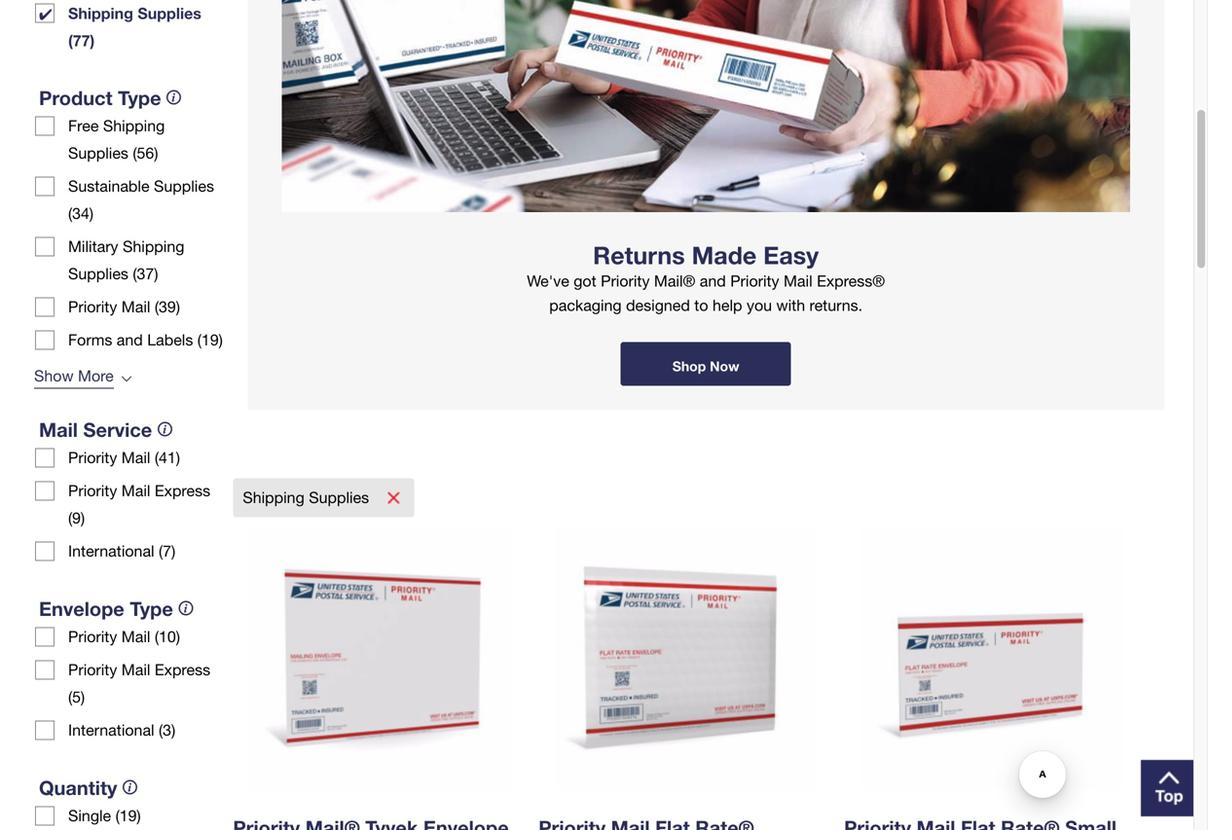 Task type: locate. For each thing, give the bounding box(es) containing it.
type up (10)
[[130, 597, 173, 621]]

mail down priority mail (41)
[[122, 482, 150, 500]]

returns
[[593, 240, 685, 270]]

priority up (5)
[[68, 661, 117, 679]]

2 international from the top
[[68, 543, 154, 561]]

priority for priority mail express (5)
[[68, 661, 117, 679]]

1 vertical spatial express
[[155, 661, 210, 679]]

you
[[747, 297, 772, 315]]

mail down (2)
[[39, 418, 78, 442]]

priority
[[601, 272, 650, 290], [730, 272, 779, 290], [68, 298, 117, 316], [68, 449, 117, 467], [68, 482, 117, 500], [68, 628, 117, 646], [68, 661, 117, 679]]

international
[[68, 364, 154, 382], [68, 543, 154, 561], [68, 722, 154, 740]]

back to top image
[[1138, 758, 1194, 820]]

mail left (39)
[[122, 298, 150, 316]]

0 vertical spatial and
[[700, 272, 726, 290]]

1 vertical spatial type
[[130, 597, 173, 621]]

1 express from the top
[[155, 482, 210, 500]]

2 express from the top
[[155, 661, 210, 679]]

1 horizontal spatial and
[[700, 272, 726, 290]]

returns made easy
[[593, 240, 819, 270]]

1 vertical spatial international
[[68, 543, 154, 561]]

mail left (10)
[[122, 628, 150, 646]]

supplies for sustainable supplies (34)
[[154, 177, 214, 195]]

0 horizontal spatial (19)
[[115, 807, 141, 825]]

and up to
[[700, 272, 726, 290]]

0 horizontal spatial and
[[117, 331, 143, 349]]

1 vertical spatial (19)
[[115, 807, 141, 825]]

forms
[[68, 331, 112, 349]]

(19) right single
[[115, 807, 141, 825]]

show more
[[34, 367, 114, 385]]

stamps
[[159, 364, 212, 382]]

free shipping supplies (56)
[[68, 117, 165, 162]]

to
[[695, 297, 708, 315]]

0 vertical spatial type
[[118, 86, 161, 110]]

international down forms
[[68, 364, 154, 382]]

international down (9)
[[68, 543, 154, 561]]

(19)
[[197, 331, 223, 349], [115, 807, 141, 825]]

priority for priority mail express (9)
[[68, 482, 117, 500]]

international down (5)
[[68, 722, 154, 740]]

shipping inside military shipping supplies (37)
[[123, 238, 184, 256]]

and
[[700, 272, 726, 290], [117, 331, 143, 349]]

0 vertical spatial express
[[155, 482, 210, 500]]

express inside 'priority mail express (5)'
[[155, 661, 210, 679]]

1 vertical spatial and
[[117, 331, 143, 349]]

mail left (41)
[[122, 449, 150, 467]]

supplies
[[138, 4, 201, 23], [68, 144, 128, 162], [154, 177, 214, 195], [68, 265, 128, 283], [309, 489, 369, 507]]

type
[[118, 86, 161, 110], [130, 597, 173, 621]]

express
[[155, 482, 210, 500], [155, 661, 210, 679]]

envelope
[[39, 597, 124, 621]]

express®
[[817, 272, 885, 290]]

(5)
[[68, 689, 85, 707]]

priority inside 'priority mail express (5)'
[[68, 661, 117, 679]]

express down (10)
[[155, 661, 210, 679]]

show
[[34, 367, 74, 385]]

(2)
[[68, 392, 85, 410]]

quantity
[[39, 776, 117, 800]]

supplies inside shipping supplies (77)
[[138, 4, 201, 23]]

mail inside 'priority mail express (5)'
[[122, 661, 150, 679]]

mail inside priority mail express (9)
[[122, 482, 150, 500]]

supplies for shipping supplies
[[309, 489, 369, 507]]

express for service
[[155, 482, 210, 500]]

shipping
[[68, 4, 133, 23], [103, 117, 165, 135], [123, 238, 184, 256], [243, 489, 305, 507]]

(9)
[[68, 509, 85, 527]]

labels
[[147, 331, 193, 349]]

priority down envelope
[[68, 628, 117, 646]]

express inside priority mail express (9)
[[155, 482, 210, 500]]

priority for priority mail (39)
[[68, 298, 117, 316]]

1 international from the top
[[68, 364, 154, 382]]

mail
[[784, 272, 813, 290], [122, 298, 150, 316], [39, 418, 78, 442], [122, 449, 150, 467], [122, 482, 150, 500], [122, 628, 150, 646], [122, 661, 150, 679]]

supplies inside sustainable supplies (34)
[[154, 177, 214, 195]]

single
[[68, 807, 111, 825]]

mail down priority mail (10)
[[122, 661, 150, 679]]

express down (41)
[[155, 482, 210, 500]]

service
[[83, 418, 152, 442]]

shop now
[[673, 358, 740, 375]]

mail for priority mail (41)
[[122, 449, 150, 467]]

(19) right labels
[[197, 331, 223, 349]]

we've got priority mail® and priority mail express® packaging designed to help you with returns.
[[527, 272, 885, 315]]

priority up forms
[[68, 298, 117, 316]]

1 horizontal spatial (19)
[[197, 331, 223, 349]]

shop now link
[[621, 342, 791, 386]]

mail up with
[[784, 272, 813, 290]]

quantity single (19)
[[39, 776, 141, 825]]

free
[[68, 117, 99, 135]]

priority inside priority mail express (9)
[[68, 482, 117, 500]]

international (7)
[[68, 543, 175, 561]]

(19) inside quantity single (19)
[[115, 807, 141, 825]]

priority mail (39)
[[68, 298, 180, 316]]

made
[[692, 240, 757, 270]]

envelope type
[[39, 597, 173, 621]]

(56)
[[133, 144, 158, 162]]

3 international from the top
[[68, 722, 154, 740]]

(77)
[[68, 31, 95, 50]]

priority up you
[[730, 272, 779, 290]]

shop
[[673, 358, 706, 375]]

(34)
[[68, 205, 94, 223]]

supplies inside free shipping supplies (56)
[[68, 144, 128, 162]]

0 vertical spatial international
[[68, 364, 154, 382]]

now
[[710, 358, 740, 375]]

2 vertical spatial international
[[68, 722, 154, 740]]

priority down mail service
[[68, 449, 117, 467]]

priority up (9)
[[68, 482, 117, 500]]

and down priority mail (39) on the top
[[117, 331, 143, 349]]

type up free shipping supplies (56)
[[118, 86, 161, 110]]



Task type: vqa. For each thing, say whether or not it's contained in the screenshot.
bottommost (19)
yes



Task type: describe. For each thing, give the bounding box(es) containing it.
international (3)
[[68, 722, 175, 740]]

(37)
[[133, 265, 158, 283]]

(10)
[[155, 628, 180, 646]]

mail®
[[654, 272, 696, 290]]

type for product type
[[118, 86, 161, 110]]

(39)
[[155, 298, 180, 316]]

designed
[[626, 297, 690, 315]]

mail for priority mail (10)
[[122, 628, 150, 646]]

priority mail® tyvek envelope image
[[250, 527, 512, 790]]

returns.
[[810, 297, 863, 315]]

with
[[776, 297, 805, 315]]

international for service
[[68, 543, 154, 561]]

priority down "returns"
[[601, 272, 650, 290]]

priority mail (10)
[[68, 628, 180, 646]]

type for envelope type
[[130, 597, 173, 621]]

priority for priority mail (41)
[[68, 449, 117, 467]]

international for type
[[68, 722, 154, 740]]

(3)
[[159, 722, 175, 740]]

mail for priority mail express (5)
[[122, 661, 150, 679]]

easy
[[764, 240, 819, 270]]

international stamps (2)
[[68, 364, 212, 410]]

0 vertical spatial (19)
[[197, 331, 223, 349]]

priority mail flat rate® small envelope image
[[861, 527, 1124, 790]]

(7)
[[159, 543, 175, 561]]

we've
[[527, 272, 569, 290]]

priority for priority mail (10)
[[68, 628, 117, 646]]

help
[[713, 297, 742, 315]]

mail service
[[39, 418, 152, 442]]

forms and labels (19)
[[68, 331, 223, 349]]

supplies for shipping supplies (77)
[[138, 4, 201, 23]]

mail for priority mail (39)
[[122, 298, 150, 316]]

mail inside we've got priority mail® and priority mail express® packaging designed to help you with returns.
[[784, 272, 813, 290]]

shipping inside shipping supplies (77)
[[68, 4, 133, 23]]

packaging
[[549, 297, 622, 315]]

supplies inside military shipping supplies (37)
[[68, 265, 128, 283]]

priority mail (41)
[[68, 449, 180, 467]]

product
[[39, 86, 113, 110]]

priority mail express (9)
[[68, 482, 210, 527]]

(41)
[[155, 449, 180, 467]]

express for type
[[155, 661, 210, 679]]

military shipping supplies (37)
[[68, 238, 184, 283]]

and inside we've got priority mail® and priority mail express® packaging designed to help you with returns.
[[700, 272, 726, 290]]

show more link
[[34, 367, 114, 389]]

product type
[[39, 86, 161, 110]]

more
[[78, 367, 114, 385]]

shipping inside free shipping supplies (56)
[[103, 117, 165, 135]]

shipping supplies
[[243, 489, 373, 507]]

sustainable supplies (34)
[[68, 177, 214, 223]]

got
[[574, 272, 597, 290]]

mail for priority mail express (9)
[[122, 482, 150, 500]]

shipping supplies (77)
[[68, 4, 201, 50]]

priority mail express (5)
[[68, 661, 210, 707]]

sustainable
[[68, 177, 150, 195]]

military
[[68, 238, 118, 256]]

international inside 'international stamps (2)'
[[68, 364, 154, 382]]

priority mail flat rate® padded envelope image
[[555, 527, 818, 790]]



